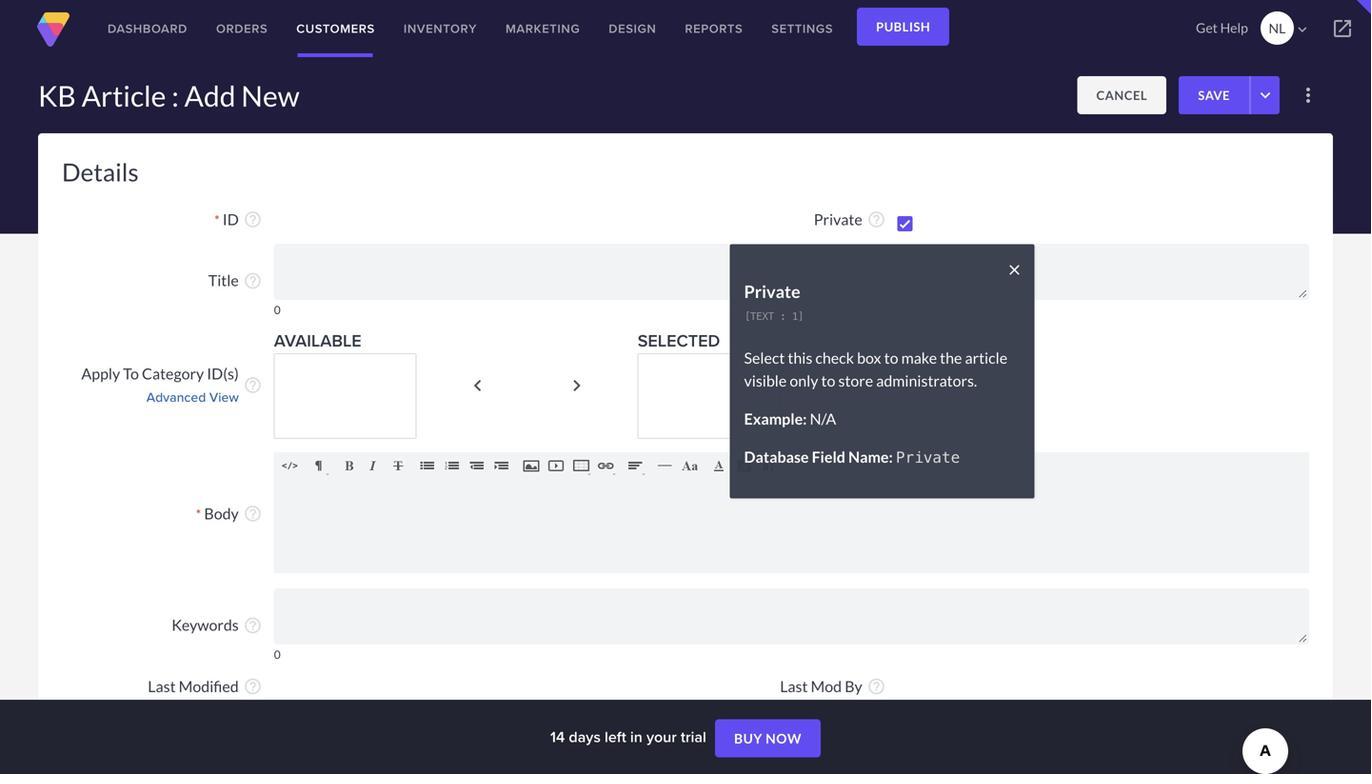 Task type: describe. For each thing, give the bounding box(es) containing it.
save link
[[1179, 76, 1249, 114]]

now
[[766, 730, 802, 747]]

modified
[[179, 677, 239, 696]]

the
[[940, 348, 962, 367]]

last for help_outline
[[148, 677, 176, 696]]

keywords help_outline
[[172, 616, 262, 635]]

nl 
[[1269, 20, 1311, 38]]

category
[[142, 364, 204, 383]]

view
[[209, 388, 239, 407]]

select this check box to make the article visible only to store administrators.
[[744, 348, 1007, 390]]

last for by
[[780, 677, 808, 696]]

* body help_outline
[[196, 504, 262, 523]]

left
[[605, 726, 626, 748]]

in
[[630, 726, 643, 748]]

dashboard
[[108, 20, 188, 38]]

14 days left in your trial
[[550, 726, 710, 748]]

last modified help_outline
[[148, 677, 262, 696]]

your
[[646, 726, 677, 748]]

 link
[[1314, 0, 1371, 57]]

store
[[838, 371, 873, 390]]

0 horizontal spatial to
[[821, 371, 835, 390]]

new
[[241, 79, 300, 113]]

keywords
[[172, 616, 239, 634]]

private inside database field name: private
[[896, 448, 960, 466]]

days
[[569, 726, 601, 748]]

nl
[[1269, 20, 1286, 36]]

body
[[204, 504, 239, 523]]

publish
[[876, 19, 930, 34]]

next link
[[527, 365, 638, 420]]

field
[[812, 447, 845, 466]]

kb article : add new
[[38, 79, 300, 113]]

* for * id help_outline
[[214, 212, 220, 228]]

dashboard link
[[93, 0, 202, 57]]

id
[[223, 210, 239, 228]]

trial
[[681, 726, 706, 748]]

help_outline inside title help_outline
[[243, 271, 262, 290]]

only
[[790, 371, 818, 390]]

administrators.
[[876, 371, 977, 390]]

save
[[1198, 88, 1230, 103]]

available
[[274, 328, 362, 353]]


[[1331, 17, 1354, 40]]

name:
[[848, 447, 893, 466]]

more_vert
[[1297, 84, 1320, 107]]



Task type: locate. For each thing, give the bounding box(es) containing it.
1 horizontal spatial to
[[884, 348, 898, 367]]

make
[[901, 348, 937, 367]]

design
[[609, 20, 656, 38]]

:
[[172, 79, 179, 113], [780, 311, 786, 322]]

: for [text
[[780, 311, 786, 322]]

1 vertical spatial private
[[744, 281, 800, 302]]

get
[[1196, 20, 1218, 36]]

2 horizontal spatial private
[[896, 448, 960, 466]]

database field name: private
[[744, 447, 960, 466]]

cancel
[[1096, 88, 1147, 103]]

example:
[[744, 409, 807, 428]]

inventory
[[404, 20, 477, 38]]

cancel link
[[1077, 76, 1166, 114]]

0 vertical spatial 0
[[274, 303, 281, 316]]

to
[[123, 364, 139, 383]]

article
[[965, 348, 1007, 367]]

reports
[[685, 20, 743, 38]]

0 for title help_outline
[[274, 303, 281, 316]]

private inside 'private [text : 1]'
[[744, 281, 800, 302]]

more_vert button
[[1289, 76, 1327, 114]]

help_outline inside apply to category id(s) advanced view help_outline
[[243, 376, 262, 395]]

last inside last mod by help_outline
[[780, 677, 808, 696]]

last mod by help_outline
[[780, 677, 886, 696]]

* inside * body help_outline
[[196, 506, 201, 522]]

0 horizontal spatial last
[[148, 677, 176, 696]]

1 horizontal spatial private
[[814, 210, 862, 228]]

this
[[788, 348, 812, 367]]

1 last from the left
[[148, 677, 176, 696]]

publish button
[[857, 8, 950, 46]]

1 vertical spatial 0
[[274, 647, 281, 661]]

by
[[845, 677, 862, 696]]

get help
[[1196, 20, 1248, 36]]

settings
[[771, 20, 833, 38]]

marketing
[[506, 20, 580, 38]]

add
[[184, 79, 236, 113]]

1 vertical spatial :
[[780, 311, 786, 322]]

help_outline inside keywords help_outline
[[243, 616, 262, 635]]

select
[[744, 348, 785, 367]]

visible
[[744, 371, 787, 390]]

article
[[82, 79, 166, 113]]

* id help_outline
[[214, 210, 262, 229]]

selected
[[638, 328, 720, 353]]

last inside last modified help_outline
[[148, 677, 176, 696]]

title
[[208, 271, 239, 290]]

buy
[[734, 730, 763, 747]]


[[1294, 21, 1311, 38]]

2 0 from the top
[[274, 647, 281, 661]]

buy now
[[734, 730, 802, 747]]

* for * body help_outline
[[196, 506, 201, 522]]

0 horizontal spatial :
[[172, 79, 179, 113]]

example: n/a
[[744, 409, 836, 428]]

14
[[550, 726, 565, 748]]

private [text : 1]
[[744, 281, 804, 322]]

help_outline inside * id help_outline
[[243, 210, 262, 229]]

1 horizontal spatial :
[[780, 311, 786, 322]]

* left id
[[214, 212, 220, 228]]

2 vertical spatial private
[[896, 448, 960, 466]]

1 vertical spatial *
[[196, 506, 201, 522]]

to right box
[[884, 348, 898, 367]]

last
[[148, 677, 176, 696], [780, 677, 808, 696]]

0 for keywords help_outline
[[274, 647, 281, 661]]

box
[[857, 348, 881, 367]]

0 vertical spatial :
[[172, 79, 179, 113]]

apply
[[81, 364, 120, 383]]

private for private
[[814, 210, 862, 228]]

n/a
[[810, 409, 836, 428]]

private for private [text : 1]
[[744, 281, 800, 302]]

mod
[[811, 677, 842, 696]]

to down 'check'
[[821, 371, 835, 390]]

help_outline
[[243, 210, 262, 229], [867, 210, 886, 229], [243, 271, 262, 290], [243, 376, 262, 395], [243, 504, 262, 523], [243, 616, 262, 635], [243, 677, 262, 696], [867, 677, 886, 696]]

1 0 from the top
[[274, 303, 281, 316]]

check
[[815, 348, 854, 367]]

1 horizontal spatial *
[[214, 212, 220, 228]]

None text field
[[274, 588, 1309, 644]]

: left 1]
[[780, 311, 786, 322]]

details
[[62, 157, 139, 187]]

help_outline inside last modified help_outline
[[243, 677, 262, 696]]

customers
[[296, 20, 375, 38]]

[text
[[744, 311, 774, 322]]

id(s)
[[207, 364, 239, 383]]

: for article
[[172, 79, 179, 113]]

0 vertical spatial private
[[814, 210, 862, 228]]

apply to category id(s) advanced view help_outline
[[81, 364, 262, 407]]

buy now link
[[715, 719, 821, 758]]

help_outline inside * body help_outline
[[243, 504, 262, 523]]

advanced view link
[[62, 388, 239, 407]]

help
[[1220, 20, 1248, 36]]

2 last from the left
[[780, 677, 808, 696]]

0 vertical spatial *
[[214, 212, 220, 228]]

kb
[[38, 79, 76, 113]]

1 horizontal spatial last
[[780, 677, 808, 696]]

private
[[814, 210, 862, 228], [744, 281, 800, 302], [896, 448, 960, 466]]

* left body
[[196, 506, 201, 522]]

: left add on the top of the page
[[172, 79, 179, 113]]

1 vertical spatial to
[[821, 371, 835, 390]]

* inside * id help_outline
[[214, 212, 220, 228]]

help_outline inside last mod by help_outline
[[867, 677, 886, 696]]

0 vertical spatial to
[[884, 348, 898, 367]]

0 horizontal spatial private
[[744, 281, 800, 302]]

database
[[744, 447, 809, 466]]

orders
[[216, 20, 268, 38]]

advanced
[[146, 388, 206, 407]]

*
[[214, 212, 220, 228], [196, 506, 201, 522]]

last left modified
[[148, 677, 176, 696]]

to
[[884, 348, 898, 367], [821, 371, 835, 390]]

last left mod
[[780, 677, 808, 696]]

0
[[274, 303, 281, 316], [274, 647, 281, 661]]

: inside 'private [text : 1]'
[[780, 311, 786, 322]]

0 horizontal spatial *
[[196, 506, 201, 522]]

1]
[[792, 311, 804, 322]]

title help_outline
[[208, 271, 262, 290]]

next
[[546, 397, 638, 420]]



Task type: vqa. For each thing, say whether or not it's contained in the screenshot.
: to the bottom
yes



